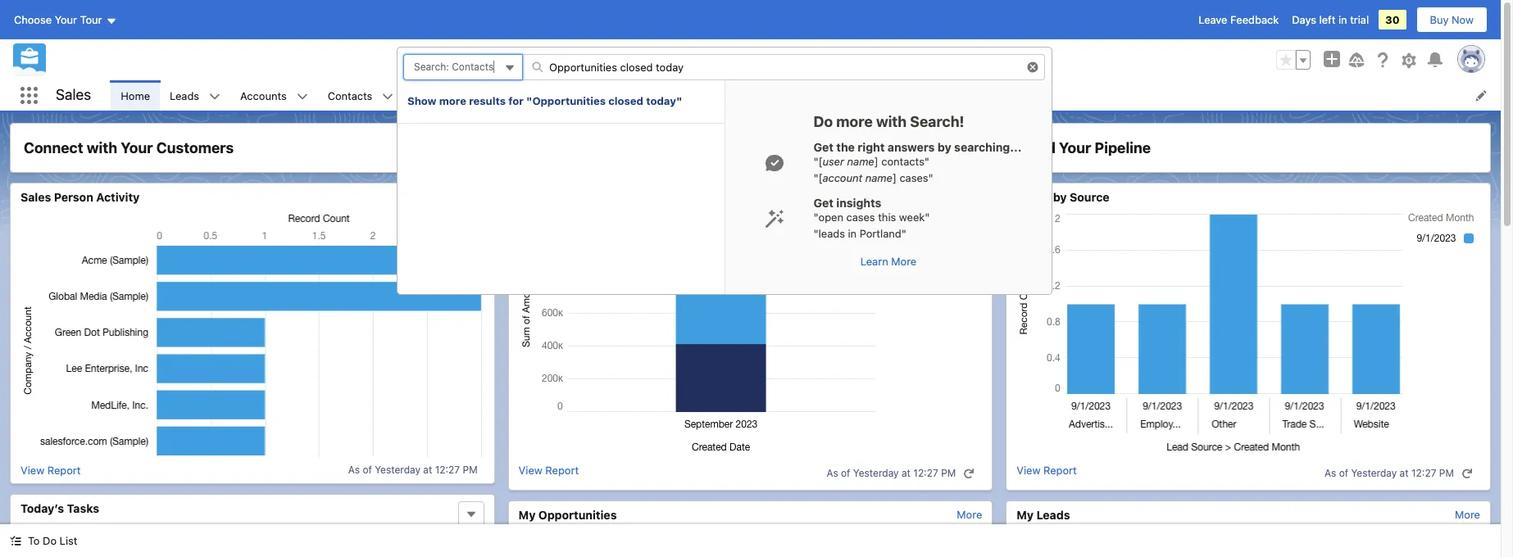 Task type: vqa. For each thing, say whether or not it's contained in the screenshot.
the leftmost Yesterday
yes



Task type: describe. For each thing, give the bounding box(es) containing it.
get for get insights
[[814, 196, 834, 210]]

"leads
[[814, 227, 845, 240]]

yesterday for my opportunities
[[853, 467, 899, 480]]

sales for sales person activity
[[20, 190, 51, 204]]

text default image inside to do list button
[[10, 536, 21, 547]]

leave feedback
[[1199, 13, 1279, 26]]

dashboards list item
[[666, 80, 767, 111]]

1 horizontal spatial ]
[[893, 171, 897, 184]]

0 horizontal spatial closed
[[609, 94, 644, 107]]

searching...
[[954, 140, 1022, 154]]

2 view from the left
[[519, 464, 543, 477]]

0 horizontal spatial 12:​27
[[435, 464, 460, 476]]

contacts
[[328, 89, 372, 102]]

closed inside button
[[698, 53, 731, 66]]

opportunities for my
[[538, 508, 617, 522]]

to do list button
[[0, 525, 87, 557]]

0 vertical spatial name
[[847, 155, 875, 168]]

tasks: opportunities closed today
[[593, 53, 762, 66]]

home
[[121, 89, 150, 102]]

1 horizontal spatial in
[[1339, 13, 1347, 26]]

my opportunities link
[[519, 508, 617, 522]]

to
[[28, 534, 40, 548]]

do more with search!
[[814, 113, 964, 130]]

week"
[[899, 211, 930, 224]]

tasks: opportunities closed today button
[[561, 47, 889, 73]]

build
[[1020, 139, 1056, 157]]

tour
[[80, 13, 102, 26]]

more for my leads
[[1455, 508, 1480, 521]]

of for my opportunities
[[841, 467, 850, 480]]

answers
[[888, 140, 935, 154]]

12:​27 for my opportunities
[[913, 467, 938, 480]]

the
[[836, 140, 855, 154]]

text default image for home link
[[209, 91, 221, 102]]

(sample)
[[101, 536, 146, 549]]

calendar list item
[[513, 80, 598, 111]]

as of yesterday at 12:​27 pm for my leads
[[1325, 467, 1454, 480]]

0 horizontal spatial at
[[423, 464, 432, 476]]

buy now button
[[1416, 7, 1488, 33]]

contacts list item
[[318, 80, 404, 111]]

connect
[[24, 139, 83, 157]]

opportunities inside list item
[[413, 89, 481, 102]]

feedback
[[1231, 13, 1279, 26]]

choose your tour
[[14, 13, 102, 26]]

text default image inside accounts list item
[[297, 91, 308, 102]]

"open
[[814, 211, 844, 224]]

report for build
[[1044, 464, 1077, 477]]

choose your tour button
[[13, 7, 118, 33]]

leads link
[[160, 80, 209, 111]]

of for my leads
[[1339, 467, 1349, 480]]

choose
[[14, 13, 52, 26]]

at for my opportunities
[[902, 467, 911, 480]]

view report for build
[[1017, 464, 1077, 477]]

dashboards
[[676, 89, 736, 102]]

more for results
[[439, 94, 466, 107]]

my leads link
[[1017, 508, 1070, 522]]

view for connect with your customers
[[20, 464, 44, 477]]

opportunities for tasks:
[[627, 53, 695, 66]]

for
[[508, 94, 524, 107]]

as for my opportunities
[[827, 467, 838, 480]]

view for build your pipeline
[[1017, 464, 1041, 477]]

up
[[84, 536, 98, 549]]

calendar link
[[513, 80, 577, 111]]

opportunities link
[[404, 80, 491, 111]]

today
[[734, 53, 762, 66]]

report for connect
[[47, 464, 81, 477]]

leads by source
[[1017, 190, 1110, 204]]

pm for my opportunities
[[941, 467, 956, 480]]

more link for opportunities
[[957, 508, 982, 521]]

tasks:
[[593, 53, 624, 66]]

tasks
[[67, 501, 99, 515]]

days left in trial
[[1292, 13, 1369, 26]]

get for get the right answers by searching...
[[814, 140, 834, 154]]

0 vertical spatial do
[[814, 113, 833, 130]]

do inside button
[[43, 534, 57, 548]]

"opportunities
[[526, 94, 606, 107]]

2 report from the left
[[545, 464, 579, 477]]

2 "[ from the top
[[814, 171, 823, 184]]

today's
[[20, 501, 64, 515]]

forecasts link
[[598, 80, 666, 111]]

1 vertical spatial with
[[87, 139, 117, 157]]

view report link for connect with your customers
[[20, 464, 81, 477]]



Task type: locate. For each thing, give the bounding box(es) containing it.
2 horizontal spatial at
[[1400, 467, 1409, 480]]

0 horizontal spatial view report
[[20, 464, 81, 477]]

0 vertical spatial ]
[[875, 155, 879, 168]]

as
[[348, 464, 360, 476], [827, 467, 838, 480], [1325, 467, 1336, 480]]

days
[[1292, 13, 1317, 26]]

text default image for 2nd 'view report' link from the left
[[963, 468, 975, 479]]

text default image inside leads list item
[[209, 91, 221, 102]]

do right to
[[43, 534, 57, 548]]

do up user in the top right of the page
[[814, 113, 833, 130]]

forecasts
[[608, 89, 656, 102]]

trial
[[1350, 13, 1369, 26]]

1 get from the top
[[814, 140, 834, 154]]

"[
[[814, 155, 823, 168], [814, 171, 823, 184]]

view report link for build your pipeline
[[1017, 464, 1077, 483]]

view report link up my leads
[[1017, 464, 1077, 483]]

0 horizontal spatial yesterday
[[375, 464, 420, 476]]

1 horizontal spatial as
[[827, 467, 838, 480]]

this
[[878, 211, 896, 224]]

my for my opportunities
[[519, 508, 536, 522]]

2 horizontal spatial as
[[1325, 467, 1336, 480]]

in inside the get insights "open cases this week" "leads in portland"
[[848, 227, 857, 240]]

sales left the person
[[20, 190, 51, 204]]

of
[[363, 464, 372, 476], [841, 467, 850, 480], [1339, 467, 1349, 480]]

1 view from the left
[[20, 464, 44, 477]]

now
[[1452, 13, 1474, 26]]

your down home link
[[121, 139, 153, 157]]

pipeline
[[1095, 139, 1151, 157]]

more up the
[[836, 113, 873, 130]]

0 horizontal spatial more
[[957, 508, 982, 521]]

1 report from the left
[[47, 464, 81, 477]]

my leads
[[1017, 508, 1070, 522]]

more for my opportunities
[[957, 508, 982, 521]]

buy
[[1430, 13, 1449, 26]]

1 my from the left
[[519, 508, 536, 522]]

0 vertical spatial sales
[[56, 86, 91, 103]]

0 vertical spatial opportunities
[[627, 53, 695, 66]]

your right build
[[1059, 139, 1091, 157]]

your inside popup button
[[55, 13, 77, 26]]

0 horizontal spatial more
[[439, 94, 466, 107]]

1 horizontal spatial your
[[121, 139, 153, 157]]

2 horizontal spatial text default image
[[963, 468, 975, 479]]

sales person activity
[[20, 190, 140, 204]]

0 horizontal spatial sales
[[20, 190, 51, 204]]

0 horizontal spatial ]
[[875, 155, 879, 168]]

1 "[ from the top
[[814, 155, 823, 168]]

view up my leads
[[1017, 464, 1041, 477]]

your
[[55, 13, 77, 26], [121, 139, 153, 157], [1059, 139, 1091, 157]]

1 horizontal spatial of
[[841, 467, 850, 480]]

2 horizontal spatial yesterday
[[1351, 467, 1397, 480]]

right
[[858, 140, 885, 154]]

report up today's tasks
[[47, 464, 81, 477]]

0 vertical spatial leads
[[170, 89, 199, 102]]

build your pipeline
[[1020, 139, 1151, 157]]

group
[[1276, 50, 1311, 70]]

text default image
[[297, 91, 308, 102], [382, 91, 394, 102], [765, 153, 784, 173], [1462, 468, 1473, 479], [10, 536, 21, 547]]

1 vertical spatial name
[[865, 171, 893, 184]]

None text field
[[403, 54, 523, 80]]

0 vertical spatial "[
[[814, 155, 823, 168]]

get up "open
[[814, 196, 834, 210]]

1 vertical spatial leads
[[1017, 190, 1050, 204]]

2 horizontal spatial report
[[1044, 464, 1077, 477]]

1 vertical spatial sales
[[20, 190, 51, 204]]

1 horizontal spatial sales
[[56, 86, 91, 103]]

1 horizontal spatial view report link
[[519, 464, 579, 483]]

1 vertical spatial closed
[[609, 94, 644, 107]]

sales
[[56, 86, 91, 103], [20, 190, 51, 204]]

2 get from the top
[[814, 196, 834, 210]]

1 horizontal spatial pm
[[941, 467, 956, 480]]

2 horizontal spatial pm
[[1439, 467, 1454, 480]]

report up my opportunities
[[545, 464, 579, 477]]

by inside get the right answers by searching... "[ user name ] contacts" "[ account name ] cases"
[[938, 140, 952, 154]]

today's tasks
[[20, 501, 99, 515]]

2 vertical spatial leads
[[1037, 508, 1070, 522]]

view
[[20, 464, 44, 477], [519, 464, 543, 477], [1017, 464, 1041, 477]]

view report for connect
[[20, 464, 81, 477]]

view report link
[[20, 464, 81, 477], [519, 464, 579, 483], [1017, 464, 1077, 483]]

name
[[847, 155, 875, 168], [865, 171, 893, 184]]

sync
[[57, 536, 81, 549]]

more link for leads
[[1455, 508, 1480, 521]]

Search... search field
[[522, 54, 1045, 80]]

1 vertical spatial by
[[1053, 190, 1067, 204]]

get insights "open cases this week" "leads in portland"
[[814, 196, 930, 240]]

2 view report link from the left
[[519, 464, 579, 483]]

leave feedback link
[[1199, 13, 1279, 26]]

0 vertical spatial get
[[814, 140, 834, 154]]

text default image
[[209, 91, 221, 102], [765, 209, 784, 229], [963, 468, 975, 479]]

view report
[[20, 464, 81, 477], [519, 464, 579, 477], [1017, 464, 1077, 477]]

1 vertical spatial opportunities
[[413, 89, 481, 102]]

calendar
[[522, 89, 567, 102]]

text default image inside contacts list item
[[382, 91, 394, 102]]

1 vertical spatial more
[[836, 113, 873, 130]]

opportunities inside button
[[627, 53, 695, 66]]

1 horizontal spatial my
[[1017, 508, 1034, 522]]

2 more from the left
[[1455, 508, 1480, 521]]

0 vertical spatial closed
[[698, 53, 731, 66]]

view up today's
[[20, 464, 44, 477]]

opportunities
[[627, 53, 695, 66], [413, 89, 481, 102], [538, 508, 617, 522]]

get
[[814, 140, 834, 154], [814, 196, 834, 210]]

0 horizontal spatial do
[[43, 534, 57, 548]]

1 vertical spatial do
[[43, 534, 57, 548]]

view report up my opportunities
[[519, 464, 579, 477]]

accounts
[[240, 89, 287, 102]]

0 horizontal spatial view report link
[[20, 464, 81, 477]]

accounts list item
[[230, 80, 318, 111]]

12:​27
[[435, 464, 460, 476], [913, 467, 938, 480], [1412, 467, 1437, 480]]

search!
[[910, 113, 964, 130]]

customers
[[156, 139, 234, 157]]

1 horizontal spatial more link
[[1455, 508, 1480, 521]]

2 my from the left
[[1017, 508, 1034, 522]]

name down right
[[847, 155, 875, 168]]

1 more from the left
[[957, 508, 982, 521]]

list containing home
[[111, 80, 1501, 111]]

sync up (sample)
[[57, 536, 146, 549]]

portland"
[[860, 227, 907, 240]]

0 vertical spatial text default image
[[209, 91, 221, 102]]

2 vertical spatial text default image
[[963, 468, 975, 479]]

opportunities list item
[[404, 80, 513, 111]]

2 vertical spatial opportunities
[[538, 508, 617, 522]]

] down contacts"
[[893, 171, 897, 184]]

list
[[60, 534, 77, 548]]

1 view report link from the left
[[20, 464, 81, 477]]

1 vertical spatial "[
[[814, 171, 823, 184]]

0 vertical spatial with
[[876, 113, 907, 130]]

at for my leads
[[1400, 467, 1409, 480]]

as of yesterday at 12:​27 pm for my opportunities
[[827, 467, 956, 480]]

contacts link
[[318, 80, 382, 111]]

with right the connect
[[87, 139, 117, 157]]

0 vertical spatial in
[[1339, 13, 1347, 26]]

2 horizontal spatial view report
[[1017, 464, 1077, 477]]

left
[[1319, 13, 1336, 26]]

1 horizontal spatial opportunities
[[538, 508, 617, 522]]

leads inside "link"
[[170, 89, 199, 102]]

with up answers
[[876, 113, 907, 130]]

cases"
[[900, 171, 933, 184]]

0 horizontal spatial your
[[55, 13, 77, 26]]

sync up (sample) link
[[20, 534, 484, 557], [57, 536, 146, 549]]

0 horizontal spatial by
[[938, 140, 952, 154]]

contacts"
[[881, 155, 930, 168]]

0 horizontal spatial of
[[363, 464, 372, 476]]

your for choose
[[55, 13, 77, 26]]

more right show
[[439, 94, 466, 107]]

0 vertical spatial by
[[938, 140, 952, 154]]

by down search!
[[938, 140, 952, 154]]

as for my leads
[[1325, 467, 1336, 480]]

1 horizontal spatial text default image
[[765, 209, 784, 229]]

1 horizontal spatial view report
[[519, 464, 579, 477]]

buy now
[[1430, 13, 1474, 26]]

2 horizontal spatial as of yesterday at 12:​27 pm
[[1325, 467, 1454, 480]]

my opportunities
[[519, 508, 617, 522]]

"[ down user in the top right of the page
[[814, 171, 823, 184]]

accounts link
[[230, 80, 297, 111]]

report
[[47, 464, 81, 477], [545, 464, 579, 477], [1044, 464, 1077, 477]]

2 horizontal spatial of
[[1339, 467, 1349, 480]]

show
[[407, 94, 437, 107]]

] down right
[[875, 155, 879, 168]]

view report up my leads
[[1017, 464, 1077, 477]]

1 more link from the left
[[957, 508, 982, 521]]

more link
[[957, 508, 982, 521], [1455, 508, 1480, 521]]

more for with
[[836, 113, 873, 130]]

closed left the today"
[[609, 94, 644, 107]]

2 more link from the left
[[1455, 508, 1480, 521]]

insights
[[836, 196, 882, 210]]

1 horizontal spatial at
[[902, 467, 911, 480]]

in
[[1339, 13, 1347, 26], [848, 227, 857, 240]]

cases
[[846, 211, 875, 224]]

0 horizontal spatial view
[[20, 464, 44, 477]]

1 horizontal spatial do
[[814, 113, 833, 130]]

closed left the today
[[698, 53, 731, 66]]

2 horizontal spatial opportunities
[[627, 53, 695, 66]]

0 vertical spatial more
[[439, 94, 466, 107]]

leave
[[1199, 13, 1228, 26]]

activity
[[96, 190, 140, 204]]

"[ up account
[[814, 155, 823, 168]]

3 view report link from the left
[[1017, 464, 1077, 483]]

1 horizontal spatial with
[[876, 113, 907, 130]]

list
[[111, 80, 1501, 111]]

at
[[423, 464, 432, 476], [902, 467, 911, 480], [1400, 467, 1409, 480]]

home link
[[111, 80, 160, 111]]

1 horizontal spatial closed
[[698, 53, 731, 66]]

0 horizontal spatial more link
[[957, 508, 982, 521]]

2 view report from the left
[[519, 464, 579, 477]]

in right the 'left'
[[1339, 13, 1347, 26]]

0 horizontal spatial report
[[47, 464, 81, 477]]

0 horizontal spatial as of yesterday at 12:​27 pm
[[348, 464, 478, 476]]

2 horizontal spatial 12:​27
[[1412, 467, 1437, 480]]

name down contacts"
[[865, 171, 893, 184]]

2 horizontal spatial view
[[1017, 464, 1041, 477]]

1 horizontal spatial yesterday
[[853, 467, 899, 480]]

get up user in the top right of the page
[[814, 140, 834, 154]]

today"
[[646, 94, 682, 107]]

yesterday for my leads
[[1351, 467, 1397, 480]]

0 horizontal spatial with
[[87, 139, 117, 157]]

your for build
[[1059, 139, 1091, 157]]

1 vertical spatial in
[[848, 227, 857, 240]]

leads for leads
[[170, 89, 199, 102]]

dashboards link
[[666, 80, 746, 111]]

1 vertical spatial get
[[814, 196, 834, 210]]

view report link up my opportunities
[[519, 464, 579, 483]]

0 horizontal spatial in
[[848, 227, 857, 240]]

0 horizontal spatial text default image
[[209, 91, 221, 102]]

get the right answers by searching... "[ user name ] contacts" "[ account name ] cases"
[[814, 140, 1022, 184]]

to do list
[[28, 534, 77, 548]]

leads list item
[[160, 80, 230, 111]]

2 horizontal spatial your
[[1059, 139, 1091, 157]]

3 view from the left
[[1017, 464, 1041, 477]]

]
[[875, 155, 879, 168], [893, 171, 897, 184]]

do
[[814, 113, 833, 130], [43, 534, 57, 548]]

12:​27 for my leads
[[1412, 467, 1437, 480]]

user
[[823, 155, 844, 168]]

30
[[1386, 13, 1400, 26]]

get inside get the right answers by searching... "[ user name ] contacts" "[ account name ] cases"
[[814, 140, 834, 154]]

1 vertical spatial ]
[[893, 171, 897, 184]]

account
[[823, 171, 863, 184]]

show more results for "opportunities closed today"
[[407, 94, 682, 107]]

results
[[469, 94, 506, 107]]

1 vertical spatial text default image
[[765, 209, 784, 229]]

in down cases
[[848, 227, 857, 240]]

source
[[1070, 190, 1110, 204]]

my
[[519, 508, 536, 522], [1017, 508, 1034, 522]]

0 horizontal spatial my
[[519, 508, 536, 522]]

0 horizontal spatial opportunities
[[413, 89, 481, 102]]

person
[[54, 190, 93, 204]]

leads
[[170, 89, 199, 102], [1017, 190, 1050, 204], [1037, 508, 1070, 522]]

2 horizontal spatial view report link
[[1017, 464, 1077, 483]]

my for my leads
[[1017, 508, 1034, 522]]

get inside the get insights "open cases this week" "leads in portland"
[[814, 196, 834, 210]]

1 view report from the left
[[20, 464, 81, 477]]

1 horizontal spatial more
[[836, 113, 873, 130]]

1 horizontal spatial as of yesterday at 12:​27 pm
[[827, 467, 956, 480]]

1 horizontal spatial 12:​27
[[913, 467, 938, 480]]

1 horizontal spatial more
[[1455, 508, 1480, 521]]

view up my opportunities
[[519, 464, 543, 477]]

0 horizontal spatial pm
[[463, 464, 478, 476]]

1 horizontal spatial view
[[519, 464, 543, 477]]

0 horizontal spatial as
[[348, 464, 360, 476]]

leads for leads by source
[[1017, 190, 1050, 204]]

sales for sales
[[56, 86, 91, 103]]

1 horizontal spatial by
[[1053, 190, 1067, 204]]

view report link up today's
[[20, 464, 81, 477]]

3 report from the left
[[1044, 464, 1077, 477]]

more
[[957, 508, 982, 521], [1455, 508, 1480, 521]]

view report up today's
[[20, 464, 81, 477]]

more
[[439, 94, 466, 107], [836, 113, 873, 130]]

connect with your customers
[[24, 139, 234, 157]]

sales up the connect
[[56, 86, 91, 103]]

3 view report from the left
[[1017, 464, 1077, 477]]

report up my leads
[[1044, 464, 1077, 477]]

by left source
[[1053, 190, 1067, 204]]

pm
[[463, 464, 478, 476], [941, 467, 956, 480], [1439, 467, 1454, 480]]

1 horizontal spatial report
[[545, 464, 579, 477]]

your left tour
[[55, 13, 77, 26]]

pm for my leads
[[1439, 467, 1454, 480]]



